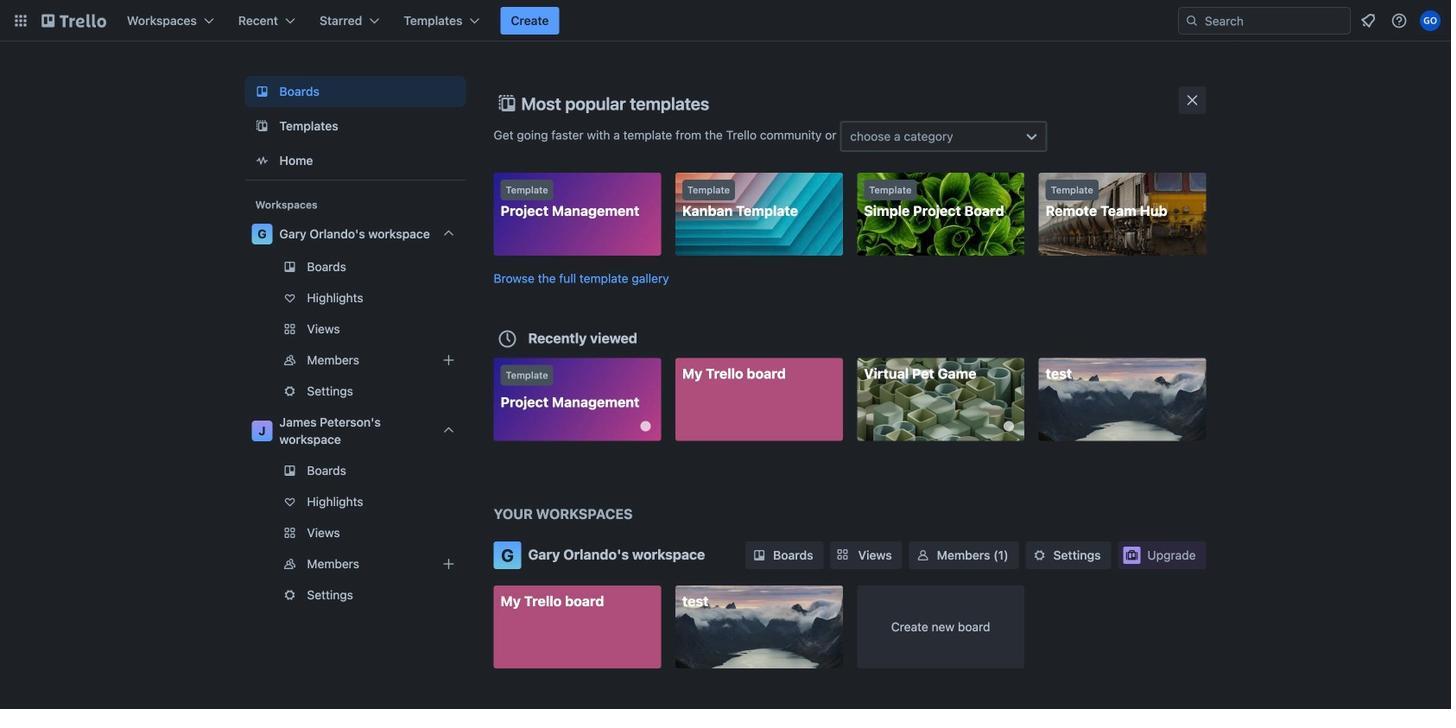 Task type: describe. For each thing, give the bounding box(es) containing it.
gary orlando (garyorlando) image
[[1420, 10, 1441, 31]]

Search field
[[1199, 8, 1350, 34]]

2 there is new activity on this board. image from the left
[[1004, 421, 1014, 431]]

2 add image from the top
[[438, 554, 459, 574]]

1 there is new activity on this board. image from the left
[[640, 421, 651, 431]]

sm image
[[914, 547, 932, 564]]

home image
[[252, 150, 273, 171]]

1 add image from the top
[[438, 350, 459, 371]]

search image
[[1185, 14, 1199, 28]]



Task type: locate. For each thing, give the bounding box(es) containing it.
1 sm image from the left
[[751, 547, 768, 564]]

1 horizontal spatial there is new activity on this board. image
[[1004, 421, 1014, 431]]

1 vertical spatial add image
[[438, 554, 459, 574]]

0 horizontal spatial sm image
[[751, 547, 768, 564]]

back to home image
[[41, 7, 106, 35]]

1 horizontal spatial sm image
[[1031, 547, 1048, 564]]

template board image
[[252, 116, 273, 136]]

0 vertical spatial add image
[[438, 350, 459, 371]]

2 sm image from the left
[[1031, 547, 1048, 564]]

primary element
[[0, 0, 1451, 41]]

0 notifications image
[[1358, 10, 1379, 31]]

there is new activity on this board. image
[[640, 421, 651, 431], [1004, 421, 1014, 431]]

board image
[[252, 81, 273, 102]]

open information menu image
[[1391, 12, 1408, 29]]

add image
[[438, 350, 459, 371], [438, 554, 459, 574]]

sm image
[[751, 547, 768, 564], [1031, 547, 1048, 564]]

0 horizontal spatial there is new activity on this board. image
[[640, 421, 651, 431]]



Task type: vqa. For each thing, say whether or not it's contained in the screenshot.
On Going's card
no



